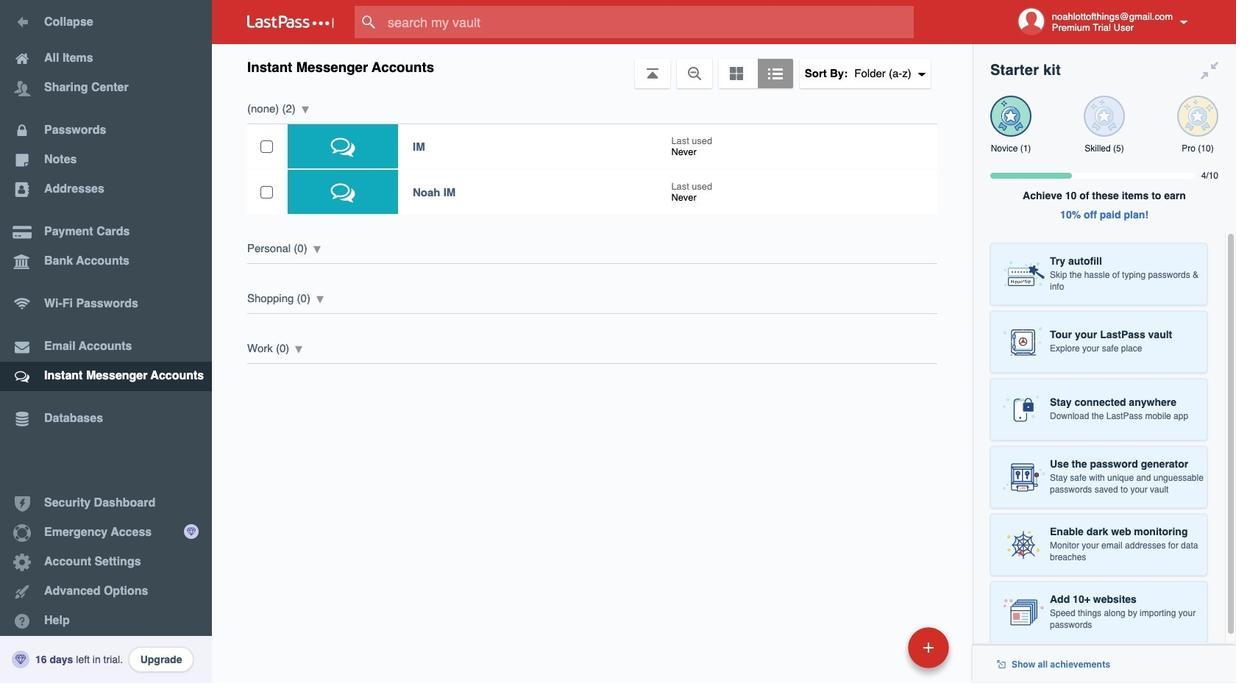 Task type: describe. For each thing, give the bounding box(es) containing it.
main navigation navigation
[[0, 0, 212, 683]]

vault options navigation
[[212, 44, 973, 88]]

search my vault text field
[[355, 6, 942, 38]]

Search search field
[[355, 6, 942, 38]]

new item element
[[807, 627, 954, 669]]



Task type: locate. For each thing, give the bounding box(es) containing it.
new item navigation
[[807, 623, 958, 683]]

lastpass image
[[247, 15, 334, 29]]



Task type: vqa. For each thing, say whether or not it's contained in the screenshot.
the New item element
yes



